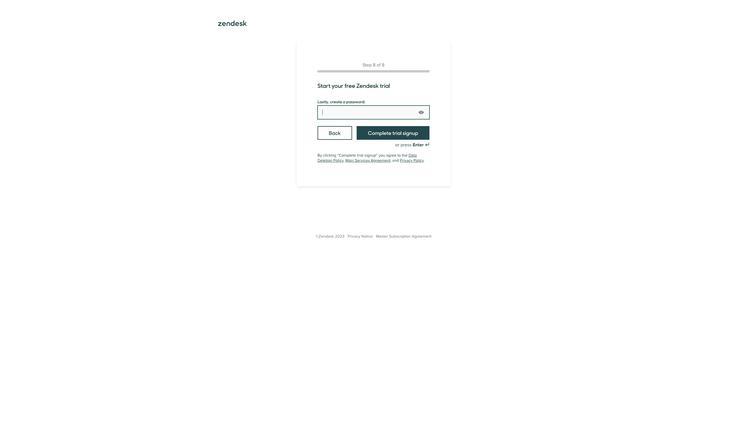 Task type: locate. For each thing, give the bounding box(es) containing it.
trial up the or
[[393, 129, 402, 137]]

trial inside complete trial signup button
[[393, 129, 402, 137]]

1 policy from the left
[[334, 158, 344, 163]]

policy inside data deletion policy
[[334, 158, 344, 163]]

free
[[345, 81, 355, 90]]

, left the main
[[344, 158, 345, 163]]

lastly, create a password:
[[318, 99, 365, 105]]

services
[[355, 158, 370, 163]]

1 horizontal spatial 8
[[382, 62, 385, 68]]

, left and at the top
[[391, 158, 392, 163]]

2 policy from the left
[[414, 158, 424, 163]]

0 vertical spatial trial
[[380, 81, 390, 90]]

master subscription agreement
[[376, 234, 432, 239]]

privacy left notice at bottom left
[[348, 234, 361, 239]]

enter
[[413, 142, 424, 148]]

0 horizontal spatial agreement
[[371, 158, 391, 163]]

2 8 from the left
[[382, 62, 385, 68]]

your
[[332, 81, 344, 90]]

press
[[401, 142, 412, 148]]

trial right zendesk
[[380, 81, 390, 90]]

complete trial signup button
[[357, 126, 430, 140]]

privacy
[[400, 158, 413, 163], [348, 234, 361, 239]]

you
[[379, 153, 385, 158]]

step 8 of 8
[[363, 62, 385, 68]]

8 left of
[[373, 62, 376, 68]]

2 horizontal spatial trial
[[393, 129, 402, 137]]

to
[[398, 153, 401, 158]]

0 vertical spatial privacy
[[400, 158, 413, 163]]

the
[[402, 153, 408, 158]]

main
[[346, 158, 354, 163]]

,
[[344, 158, 345, 163], [391, 158, 392, 163]]

agreement down you
[[371, 158, 391, 163]]

2023
[[335, 234, 345, 239]]

agreement right subscription
[[412, 234, 432, 239]]

create
[[330, 99, 342, 105]]

zendesk image
[[218, 21, 247, 26]]

8
[[373, 62, 376, 68], [382, 62, 385, 68]]

©zendesk
[[316, 234, 334, 239]]

0 vertical spatial agreement
[[371, 158, 391, 163]]

1 vertical spatial trial
[[393, 129, 402, 137]]

0 horizontal spatial policy
[[334, 158, 344, 163]]

data deletion policy
[[318, 153, 417, 163]]

policy down data at the right
[[414, 158, 424, 163]]

a
[[343, 99, 346, 105]]

by
[[318, 153, 322, 158]]

and
[[393, 158, 399, 163]]

start
[[318, 81, 331, 90]]

start your free zendesk trial
[[318, 81, 390, 90]]

1 horizontal spatial policy
[[414, 158, 424, 163]]

data
[[409, 153, 417, 158]]

0 horizontal spatial 8
[[373, 62, 376, 68]]

trial
[[380, 81, 390, 90], [393, 129, 402, 137], [357, 153, 364, 158]]

master
[[376, 234, 388, 239]]

.
[[424, 158, 425, 163]]

policy down "complete at the left
[[334, 158, 344, 163]]

1 , from the left
[[344, 158, 345, 163]]

or
[[396, 142, 400, 148]]

privacy policy link
[[400, 158, 424, 163]]

1 horizontal spatial trial
[[380, 81, 390, 90]]

agreement
[[371, 158, 391, 163], [412, 234, 432, 239]]

Lastly, create a password: password field
[[318, 106, 430, 119]]

0 horizontal spatial ,
[[344, 158, 345, 163]]

policy
[[334, 158, 344, 163], [414, 158, 424, 163]]

privacy down the
[[400, 158, 413, 163]]

trial up services
[[357, 153, 364, 158]]

deletion
[[318, 158, 333, 163]]

0 horizontal spatial privacy
[[348, 234, 361, 239]]

1 vertical spatial agreement
[[412, 234, 432, 239]]

signup"
[[365, 153, 378, 158]]

1 horizontal spatial ,
[[391, 158, 392, 163]]

2 vertical spatial trial
[[357, 153, 364, 158]]

8 right of
[[382, 62, 385, 68]]

data deletion policy link
[[318, 153, 417, 163]]



Task type: describe. For each thing, give the bounding box(es) containing it.
agree
[[386, 153, 397, 158]]

1 8 from the left
[[373, 62, 376, 68]]

1 horizontal spatial agreement
[[412, 234, 432, 239]]

©zendesk 2023
[[316, 234, 345, 239]]

2 , from the left
[[391, 158, 392, 163]]

main services agreement link
[[346, 158, 391, 163]]

password:
[[346, 99, 365, 105]]

back
[[329, 129, 341, 137]]

or press enter
[[396, 142, 424, 148]]

1 horizontal spatial privacy
[[400, 158, 413, 163]]

of
[[377, 62, 381, 68]]

"complete
[[338, 153, 356, 158]]

0 horizontal spatial trial
[[357, 153, 364, 158]]

signup
[[403, 129, 418, 137]]

back button
[[318, 126, 352, 140]]

master subscription agreement link
[[376, 234, 432, 239]]

lastly,
[[318, 99, 329, 105]]

zendesk
[[357, 81, 379, 90]]

privacy notice link
[[348, 234, 373, 239]]

1 vertical spatial privacy
[[348, 234, 361, 239]]

step
[[363, 62, 372, 68]]

notice
[[362, 234, 373, 239]]

, main services agreement , and privacy policy .
[[344, 158, 425, 163]]

enter image
[[425, 143, 430, 147]]

by clicking "complete trial signup" you agree to the
[[318, 153, 409, 158]]

complete trial signup
[[368, 129, 418, 137]]

clicking
[[323, 153, 336, 158]]

subscription
[[389, 234, 411, 239]]

©zendesk 2023 link
[[316, 234, 345, 239]]

privacy notice
[[348, 234, 373, 239]]

complete
[[368, 129, 392, 137]]



Task type: vqa. For each thing, say whether or not it's contained in the screenshot.
Next at right
no



